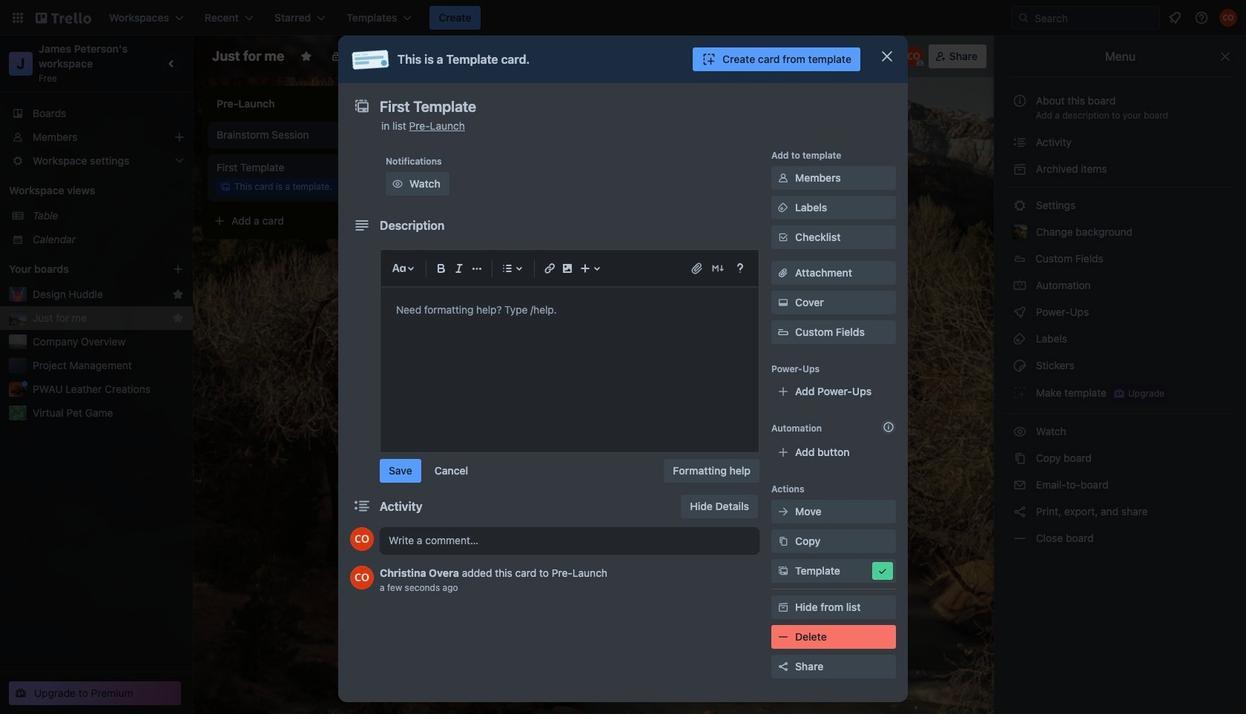 Task type: vqa. For each thing, say whether or not it's contained in the screenshot.
create from template… Image
yes



Task type: locate. For each thing, give the bounding box(es) containing it.
editor toolbar
[[387, 257, 752, 280]]

add board image
[[172, 263, 184, 275]]

0 vertical spatial starred icon image
[[172, 289, 184, 300]]

christina overa (christinaovera) image right open information menu image
[[1220, 9, 1237, 27]]

starred icon image
[[172, 289, 184, 300], [172, 312, 184, 324]]

primary element
[[0, 0, 1246, 36]]

1 vertical spatial starred icon image
[[172, 312, 184, 324]]

christina overa (christinaovera) image up christina overa (christinaovera) icon
[[350, 527, 374, 551]]

sm image
[[1013, 135, 1027, 150], [776, 171, 791, 185], [390, 177, 405, 191], [1013, 198, 1027, 213], [776, 200, 791, 215], [1013, 385, 1027, 400], [1013, 424, 1027, 439], [1013, 451, 1027, 466], [1013, 478, 1027, 493], [776, 504, 791, 519], [1013, 504, 1027, 519], [1013, 531, 1027, 546], [875, 564, 890, 579]]

Board name text field
[[205, 45, 292, 68]]

more formatting image
[[468, 260, 486, 277]]

None text field
[[372, 93, 862, 120]]

attach and insert link image
[[690, 261, 705, 276]]

Write a comment text field
[[380, 527, 760, 554]]

sm image
[[746, 45, 767, 65], [1013, 162, 1027, 177], [1013, 278, 1027, 293], [776, 295, 791, 310], [1013, 305, 1027, 320], [1013, 332, 1027, 346], [1013, 358, 1027, 373], [776, 534, 791, 549], [776, 564, 791, 579], [776, 600, 791, 615], [776, 630, 791, 645]]

star or unstar board image
[[301, 50, 312, 62]]

2 horizontal spatial christina overa (christinaovera) image
[[1220, 9, 1237, 27]]

text styles image
[[390, 260, 408, 277]]

view markdown image
[[711, 261, 725, 276]]

0 horizontal spatial christina overa (christinaovera) image
[[350, 527, 374, 551]]

bold ⌘b image
[[432, 260, 450, 277]]

open information menu image
[[1194, 10, 1209, 25]]

1 starred icon image from the top
[[172, 289, 184, 300]]

christina overa (christinaovera) image right "close dialog" icon
[[903, 46, 924, 67]]

search image
[[1018, 12, 1030, 24]]

0 notifications image
[[1166, 9, 1184, 27]]

create from template… image
[[380, 215, 392, 227]]

1 vertical spatial christina overa (christinaovera) image
[[903, 46, 924, 67]]

2 vertical spatial christina overa (christinaovera) image
[[350, 527, 374, 551]]

italic ⌘i image
[[450, 260, 468, 277]]

christina overa (christinaovera) image
[[1220, 9, 1237, 27], [903, 46, 924, 67], [350, 527, 374, 551]]



Task type: describe. For each thing, give the bounding box(es) containing it.
christina overa (christinaovera) image
[[350, 566, 374, 590]]

your boards with 6 items element
[[9, 260, 150, 278]]

customize views image
[[465, 49, 479, 64]]

0 vertical spatial christina overa (christinaovera) image
[[1220, 9, 1237, 27]]

link ⌘k image
[[541, 260, 559, 277]]

Search field
[[1030, 7, 1159, 28]]

image image
[[559, 260, 576, 277]]

open help dialog image
[[731, 260, 749, 277]]

text formatting group
[[432, 260, 486, 277]]

lists image
[[498, 260, 516, 277]]

2 starred icon image from the top
[[172, 312, 184, 324]]

1 horizontal spatial christina overa (christinaovera) image
[[903, 46, 924, 67]]

close dialog image
[[878, 47, 896, 65]]

Main content area, start typing to enter text. text field
[[396, 301, 743, 319]]



